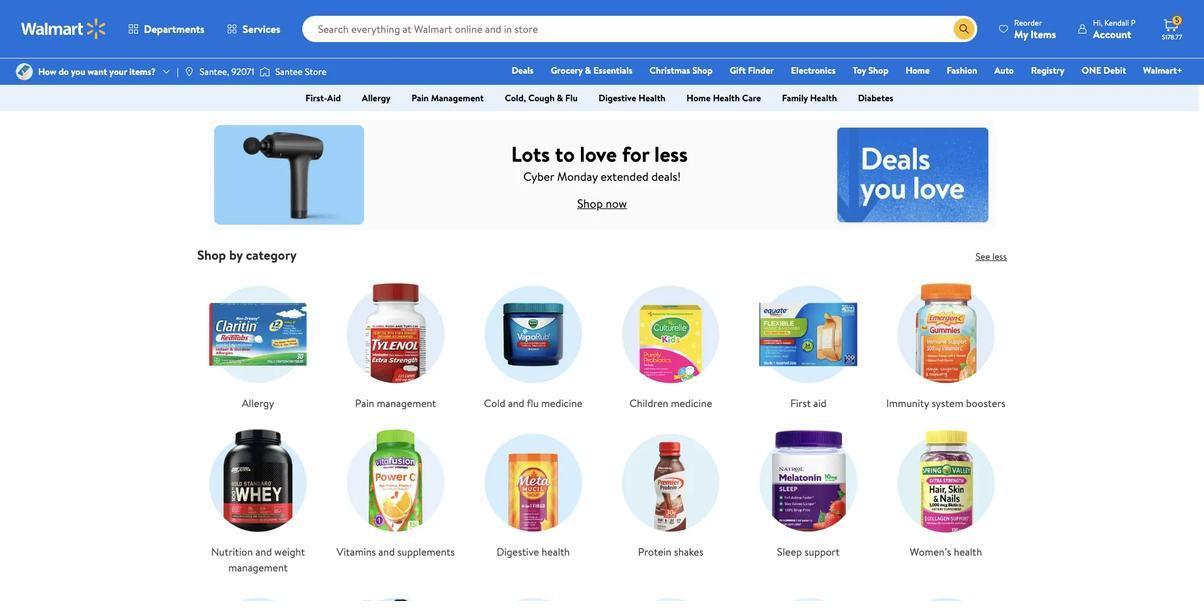 Task type: locate. For each thing, give the bounding box(es) containing it.
boosters
[[967, 396, 1006, 411]]

extended
[[601, 168, 649, 184]]

shop left the by at the left top of the page
[[197, 246, 226, 264]]

monday
[[557, 168, 598, 184]]

medicine right flu
[[542, 396, 583, 411]]

0 horizontal spatial health
[[542, 544, 570, 559]]

immunity system boosters link
[[886, 274, 1008, 411]]

lots
[[512, 139, 550, 168]]

digestive for digestive health
[[599, 91, 637, 105]]

toy
[[853, 64, 867, 77]]

first-aid
[[306, 91, 341, 105]]

cold and flu medicine
[[484, 396, 583, 411]]

reorder
[[1015, 17, 1043, 28]]

medicine inside "link"
[[671, 396, 713, 411]]

allergy inside list
[[242, 396, 274, 411]]

deals
[[512, 64, 534, 77]]

1 horizontal spatial home
[[906, 64, 930, 77]]

home for home health care
[[687, 91, 711, 105]]

gift finder link
[[724, 63, 780, 78]]

sleep support
[[778, 544, 840, 559]]

list
[[189, 263, 1015, 601]]

women's health
[[910, 544, 983, 559]]

digestive inside digestive health link
[[497, 544, 539, 559]]

and for weight
[[256, 544, 272, 559]]

1 vertical spatial home
[[687, 91, 711, 105]]

finder
[[748, 64, 774, 77]]

allergy inside dropdown button
[[362, 91, 391, 105]]

protein shakes link
[[610, 422, 732, 559]]

toy shop
[[853, 64, 889, 77]]

shop right christmas
[[693, 64, 713, 77]]

0 horizontal spatial digestive
[[497, 544, 539, 559]]

0 horizontal spatial allergy
[[242, 396, 274, 411]]

less
[[655, 139, 688, 168], [993, 250, 1008, 263]]

pain for pain management
[[412, 91, 429, 105]]

0 horizontal spatial pain
[[355, 396, 375, 411]]

0 vertical spatial digestive
[[599, 91, 637, 105]]

1 horizontal spatial management
[[377, 396, 436, 411]]

|
[[177, 65, 179, 78]]

see less button
[[976, 250, 1008, 263]]

1 vertical spatial allergy
[[242, 396, 274, 411]]

digestive
[[599, 91, 637, 105], [497, 544, 539, 559]]

one debit link
[[1076, 63, 1133, 78]]

0 horizontal spatial management
[[229, 560, 288, 575]]

to
[[555, 139, 575, 168]]

& right grocery
[[585, 64, 592, 77]]

0 horizontal spatial and
[[256, 544, 272, 559]]

2 horizontal spatial health
[[811, 91, 838, 105]]

and left flu
[[508, 396, 525, 411]]

1 horizontal spatial &
[[585, 64, 592, 77]]

and inside nutrition and weight management
[[256, 544, 272, 559]]

0 horizontal spatial less
[[655, 139, 688, 168]]

and right vitamins
[[379, 544, 395, 559]]

electronics
[[792, 64, 836, 77]]

sleep
[[778, 544, 802, 559]]

& left flu
[[557, 91, 563, 105]]

pain management
[[412, 91, 484, 105]]

pain
[[412, 91, 429, 105], [355, 396, 375, 411]]

vitamins
[[337, 544, 376, 559]]

women's health link
[[886, 422, 1008, 559]]

1 vertical spatial less
[[993, 250, 1008, 263]]

and for supplements
[[379, 544, 395, 559]]

digestive inside digestive health dropdown button
[[599, 91, 637, 105]]

0 horizontal spatial home
[[687, 91, 711, 105]]

health
[[639, 91, 666, 105], [713, 91, 740, 105], [811, 91, 838, 105]]

health right family
[[811, 91, 838, 105]]

auto
[[995, 64, 1015, 77]]

grocery & essentials
[[551, 64, 633, 77]]

digestive health button
[[589, 87, 676, 109]]

 image left how
[[16, 63, 33, 80]]

family health
[[782, 91, 838, 105]]

0 horizontal spatial &
[[557, 91, 563, 105]]

pain for pain management
[[355, 396, 375, 411]]

departments button
[[117, 13, 216, 45]]

one debit
[[1082, 64, 1127, 77]]

first aid link
[[748, 274, 870, 411]]

1 vertical spatial pain
[[355, 396, 375, 411]]

1 horizontal spatial and
[[379, 544, 395, 559]]

search icon image
[[960, 24, 970, 34]]

2 medicine from the left
[[671, 396, 713, 411]]

1 vertical spatial digestive
[[497, 544, 539, 559]]

digestive health
[[497, 544, 570, 559]]

0 vertical spatial allergy
[[362, 91, 391, 105]]

diabetes button
[[848, 87, 905, 109]]

home inside dropdown button
[[687, 91, 711, 105]]

 image for how do you want your items?
[[16, 63, 33, 80]]

1 horizontal spatial digestive
[[599, 91, 637, 105]]

allergy link
[[197, 274, 319, 411]]

grocery & essentials link
[[545, 63, 639, 78]]

vitamins and supplements link
[[335, 422, 457, 559]]

1 vertical spatial &
[[557, 91, 563, 105]]

less right see
[[993, 250, 1008, 263]]

p
[[1132, 17, 1136, 28]]

less right for
[[655, 139, 688, 168]]

pain inside dropdown button
[[412, 91, 429, 105]]

 image right the 92071
[[260, 65, 270, 78]]

hi, kendall p account
[[1094, 17, 1136, 41]]

system
[[932, 396, 964, 411]]

1 health from the left
[[542, 544, 570, 559]]

flu
[[566, 91, 578, 105]]

management
[[431, 91, 484, 105]]

health for digestive
[[639, 91, 666, 105]]

and
[[508, 396, 525, 411], [256, 544, 272, 559], [379, 544, 395, 559]]

health inside digestive health link
[[542, 544, 570, 559]]

0 horizontal spatial medicine
[[542, 396, 583, 411]]

digestive health
[[599, 91, 666, 105]]

1 horizontal spatial medicine
[[671, 396, 713, 411]]

home
[[906, 64, 930, 77], [687, 91, 711, 105]]

santee
[[276, 65, 303, 78]]

children medicine link
[[610, 274, 732, 411]]

walmart+ link
[[1138, 63, 1189, 78]]

 image
[[184, 66, 195, 77]]

2 health from the left
[[713, 91, 740, 105]]

3 health from the left
[[811, 91, 838, 105]]

cyber
[[524, 168, 555, 184]]

medicine right "children"
[[671, 396, 713, 411]]

walmart image
[[21, 18, 107, 39]]

0 horizontal spatial  image
[[16, 63, 33, 80]]

essentials
[[594, 64, 633, 77]]

and left weight
[[256, 544, 272, 559]]

1 horizontal spatial less
[[993, 250, 1008, 263]]

1 horizontal spatial allergy
[[362, 91, 391, 105]]

allergy
[[362, 91, 391, 105], [242, 396, 274, 411]]

health left care
[[713, 91, 740, 105]]

1 horizontal spatial  image
[[260, 65, 270, 78]]

immunity system boosters
[[887, 396, 1006, 411]]

cold, cough & flu button
[[495, 87, 589, 109]]

registry
[[1032, 64, 1065, 77]]

sleep support link
[[748, 422, 870, 559]]

family
[[782, 91, 808, 105]]

christmas shop
[[650, 64, 713, 77]]

health for women's health
[[954, 544, 983, 559]]

santee,
[[200, 65, 229, 78]]

1 vertical spatial management
[[229, 560, 288, 575]]

0 vertical spatial home
[[906, 64, 930, 77]]

1 health from the left
[[639, 91, 666, 105]]

health down christmas
[[639, 91, 666, 105]]

2 horizontal spatial and
[[508, 396, 525, 411]]

management inside nutrition and weight management
[[229, 560, 288, 575]]

home left fashion link
[[906, 64, 930, 77]]

home down christmas shop
[[687, 91, 711, 105]]

health inside women's health link
[[954, 544, 983, 559]]

0 horizontal spatial health
[[639, 91, 666, 105]]

home health care button
[[676, 87, 772, 109]]

shop
[[693, 64, 713, 77], [869, 64, 889, 77], [578, 195, 603, 211], [197, 246, 226, 264]]

health for home
[[713, 91, 740, 105]]

0 vertical spatial pain
[[412, 91, 429, 105]]

gift finder
[[730, 64, 774, 77]]

2 health from the left
[[954, 544, 983, 559]]

1 horizontal spatial health
[[713, 91, 740, 105]]

1 horizontal spatial pain
[[412, 91, 429, 105]]

nutrition
[[211, 544, 253, 559]]

0 vertical spatial less
[[655, 139, 688, 168]]

 image
[[16, 63, 33, 80], [260, 65, 270, 78]]

reorder my items
[[1015, 17, 1057, 41]]

& inside dropdown button
[[557, 91, 563, 105]]

deals link
[[506, 63, 540, 78]]

see less
[[976, 250, 1008, 263]]

1 horizontal spatial health
[[954, 544, 983, 559]]

immunity
[[887, 396, 930, 411]]

cold,
[[505, 91, 526, 105]]

0 vertical spatial management
[[377, 396, 436, 411]]



Task type: describe. For each thing, give the bounding box(es) containing it.
cold and flu medicine link
[[473, 274, 595, 411]]

home for home
[[906, 64, 930, 77]]

0 vertical spatial &
[[585, 64, 592, 77]]

flu
[[527, 396, 539, 411]]

your
[[109, 65, 127, 78]]

hi,
[[1094, 17, 1103, 28]]

items?
[[129, 65, 156, 78]]

gift
[[730, 64, 746, 77]]

Walmart Site-Wide search field
[[302, 16, 978, 42]]

Search search field
[[302, 16, 978, 42]]

home health care
[[687, 91, 761, 105]]

and for flu
[[508, 396, 525, 411]]

now
[[606, 195, 627, 211]]

store
[[305, 65, 327, 78]]

women's
[[910, 544, 952, 559]]

for
[[622, 139, 650, 168]]

one
[[1082, 64, 1102, 77]]

fashion
[[947, 64, 978, 77]]

 image for santee store
[[260, 65, 270, 78]]

diabetes
[[859, 91, 894, 105]]

see
[[976, 250, 991, 263]]

toy shop link
[[847, 63, 895, 78]]

5 $178.77
[[1163, 15, 1183, 41]]

protein shakes
[[638, 544, 704, 559]]

first-aid button
[[295, 87, 352, 109]]

my
[[1015, 27, 1029, 41]]

lots to love for less cyber monday extended deals!
[[512, 139, 693, 184]]

love
[[580, 139, 617, 168]]

debit
[[1104, 64, 1127, 77]]

deals!
[[652, 168, 681, 184]]

5
[[1176, 15, 1180, 26]]

protein
[[638, 544, 672, 559]]

first aid
[[791, 396, 827, 411]]

weight
[[275, 544, 305, 559]]

christmas
[[650, 64, 691, 77]]

digestive for digestive health
[[497, 544, 539, 559]]

support
[[805, 544, 840, 559]]

health for digestive health
[[542, 544, 570, 559]]

shop by category
[[197, 246, 297, 264]]

how
[[38, 65, 56, 78]]

children
[[630, 396, 669, 411]]

cold
[[484, 396, 506, 411]]

items
[[1031, 27, 1057, 41]]

cough
[[529, 91, 555, 105]]

nutrition and weight management
[[211, 544, 305, 575]]

how do you want your items?
[[38, 65, 156, 78]]

shop now link
[[578, 195, 627, 211]]

1 medicine from the left
[[542, 396, 583, 411]]

kendall
[[1105, 17, 1130, 28]]

want
[[88, 65, 107, 78]]

christmas shop link
[[644, 63, 719, 78]]

evergreen skinny image
[[208, 120, 997, 230]]

list containing allergy
[[189, 263, 1015, 601]]

registry link
[[1026, 63, 1071, 78]]

shop right the toy
[[869, 64, 889, 77]]

category
[[246, 246, 297, 264]]

family health button
[[772, 87, 848, 109]]

electronics link
[[786, 63, 842, 78]]

departments
[[144, 22, 205, 36]]

shop left now
[[578, 195, 603, 211]]

services
[[243, 22, 281, 36]]

first-
[[306, 91, 327, 105]]

pain management
[[355, 396, 436, 411]]

less inside lots to love for less cyber monday extended deals!
[[655, 139, 688, 168]]

cold, cough & flu
[[505, 91, 578, 105]]

shakes
[[674, 544, 704, 559]]

children medicine
[[630, 396, 713, 411]]

health for family
[[811, 91, 838, 105]]

auto link
[[989, 63, 1021, 78]]

supplements
[[398, 544, 455, 559]]

shop now
[[578, 195, 627, 211]]

by
[[229, 246, 243, 264]]

nutrition and weight management link
[[197, 422, 319, 575]]

you
[[71, 65, 85, 78]]



Task type: vqa. For each thing, say whether or not it's contained in the screenshot.
the top management
yes



